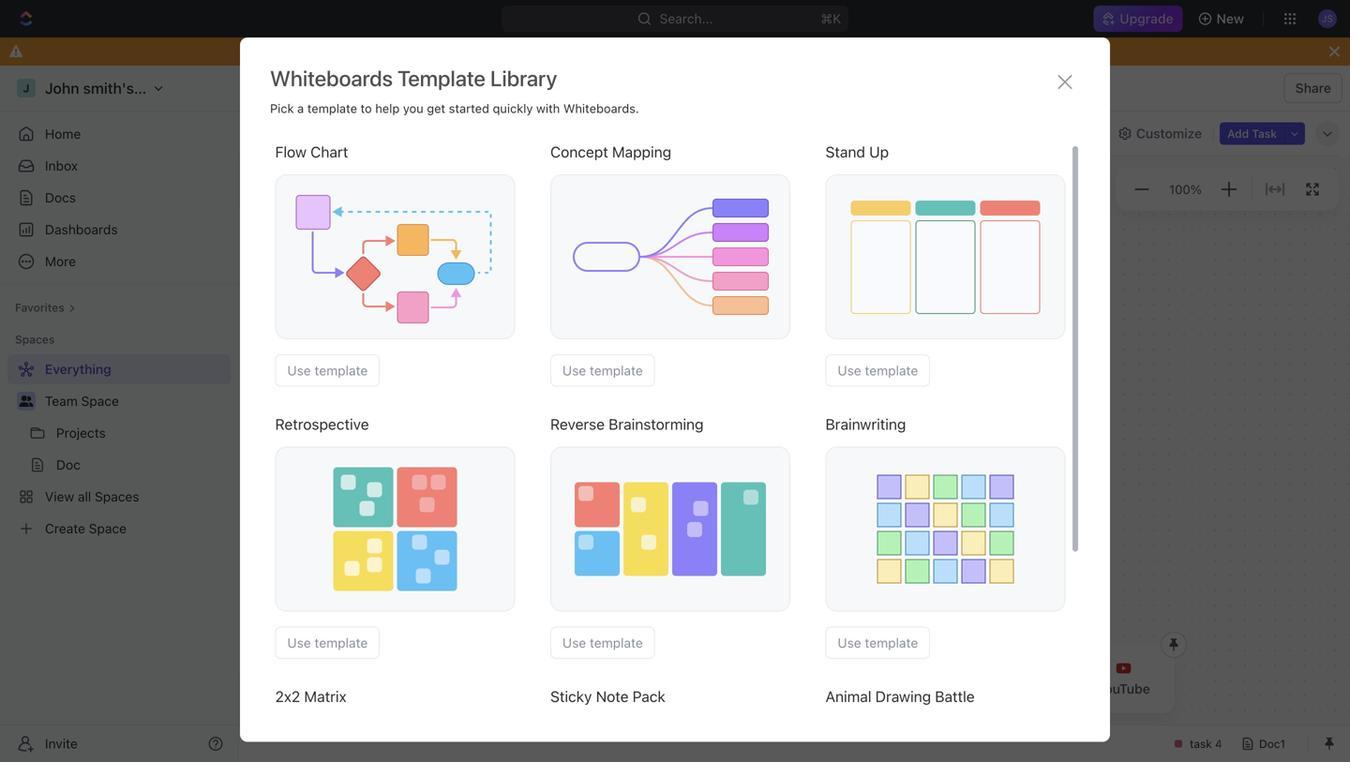 Task type: describe. For each thing, give the bounding box(es) containing it.
template down whiteboards on the top left
[[307, 101, 357, 115]]

google slides button
[[960, 650, 1075, 708]]

drop
[[458, 580, 484, 593]]

google sheets
[[847, 681, 937, 697]]

j
[[1032, 182, 1039, 196]]

use for flow
[[287, 363, 311, 378]]

stand up
[[826, 143, 889, 161]]

template for retrospective
[[315, 635, 368, 651]]

figma
[[655, 681, 693, 697]]

svg
[[468, 500, 490, 514]]

device
[[432, 534, 469, 548]]

animal drawing battle
[[826, 688, 975, 706]]

library
[[491, 66, 557, 91]]

flow
[[275, 143, 307, 161]]

docs
[[45, 190, 76, 205]]

note
[[596, 688, 629, 706]]

choose
[[330, 500, 370, 514]]

chart
[[311, 143, 348, 161]]

100% button
[[1166, 178, 1206, 200]]

new
[[1217, 11, 1245, 26]]

a
[[297, 101, 304, 115]]

brainwriting
[[826, 416, 906, 433]]

use template button for reverse
[[551, 627, 655, 659]]

mapping
[[612, 143, 672, 161]]

help
[[375, 101, 400, 115]]

sticky note pack
[[551, 688, 666, 706]]

template
[[398, 66, 486, 91]]

flow chart
[[275, 143, 348, 161]]

whiteboards
[[270, 66, 393, 91]]

place
[[507, 500, 536, 514]]

template for stand up
[[865, 363, 919, 378]]

customize button
[[1112, 121, 1208, 147]]

figma button
[[640, 650, 708, 708]]

2x2
[[275, 688, 300, 706]]

on
[[549, 500, 562, 514]]

reverse brainstorming
[[551, 416, 704, 433]]

use template button up learn
[[275, 627, 380, 659]]

website
[[567, 681, 618, 697]]

sticky
[[551, 688, 592, 706]]

use template up learn
[[287, 635, 368, 651]]

add task
[[1228, 127, 1278, 140]]

website button
[[552, 650, 633, 708]]

dashboards link
[[8, 215, 231, 245]]

brainstorming
[[609, 416, 704, 433]]

google sheets button
[[832, 650, 953, 708]]

started
[[449, 101, 490, 115]]

favorites
[[15, 301, 64, 314]]

drawing
[[876, 688, 931, 706]]

pick
[[270, 101, 294, 115]]

team space link
[[45, 386, 227, 416]]

template for brainwriting
[[865, 635, 919, 651]]

use template button up google sheets
[[826, 627, 931, 659]]

png,
[[423, 500, 450, 514]]

up
[[870, 143, 889, 161]]

whiteboards template library
[[270, 66, 557, 91]]

stand
[[826, 143, 866, 161]]

space
[[81, 393, 119, 409]]

or inside drop files here or browse
[[539, 580, 550, 593]]

share
[[1296, 80, 1332, 96]]

it
[[539, 500, 546, 514]]

inbox
[[45, 158, 78, 174]]

any
[[373, 500, 392, 514]]

google for google sheets
[[847, 681, 891, 697]]

everything link
[[250, 77, 326, 99]]

learn more
[[355, 660, 415, 673]]

slides
[[1023, 681, 1060, 697]]

animal
[[826, 688, 872, 706]]

home link
[[8, 119, 231, 149]]

concept mapping
[[551, 143, 672, 161]]

quickly
[[493, 101, 533, 115]]

template for reverse brainstorming
[[590, 635, 643, 651]]

upgrade
[[1120, 11, 1174, 26]]



Task type: vqa. For each thing, say whether or not it's contained in the screenshot.
tree in the Sidebar navigation
no



Task type: locate. For each thing, give the bounding box(es) containing it.
get
[[427, 101, 446, 115]]

google inside google slides button
[[975, 681, 1019, 697]]

matrix
[[304, 688, 347, 706]]

to left "help"
[[361, 101, 372, 115]]

search...
[[660, 11, 713, 26]]

concept
[[551, 143, 608, 161]]

use template button for stand
[[826, 355, 931, 387]]

youtube
[[1098, 681, 1151, 697]]

everything
[[255, 80, 322, 96]]

to
[[361, 101, 372, 115], [494, 500, 504, 514]]

user group image
[[19, 396, 33, 407]]

google for google slides
[[975, 681, 1019, 697]]

upload from your device
[[330, 534, 469, 548]]

learn
[[355, 660, 385, 673]]

team space
[[45, 393, 119, 409]]

google inside google sheets button
[[847, 681, 891, 697]]

jpg,
[[395, 500, 420, 514]]

0 horizontal spatial your
[[403, 534, 428, 548]]

spaces
[[15, 333, 55, 346]]

use template up brainwriting
[[838, 363, 919, 378]]

template
[[307, 101, 357, 115], [315, 363, 368, 378], [590, 363, 643, 378], [865, 363, 919, 378], [315, 635, 368, 651], [590, 635, 643, 651], [865, 635, 919, 651]]

1 horizontal spatial or
[[539, 580, 550, 593]]

whiteboards template library dialog
[[240, 38, 1111, 763]]

template up reverse brainstorming
[[590, 363, 643, 378]]

use template for flow
[[287, 363, 368, 378]]

upload up choose
[[330, 468, 389, 490]]

use template for reverse
[[563, 635, 643, 651]]

1 horizontal spatial google
[[975, 681, 1019, 697]]

use
[[287, 363, 311, 378], [563, 363, 586, 378], [838, 363, 862, 378], [287, 635, 311, 651], [563, 635, 586, 651], [838, 635, 862, 651]]

2 upload from the top
[[330, 534, 370, 548]]

task
[[1253, 127, 1278, 140]]

template up google sheets
[[865, 635, 919, 651]]

google
[[847, 681, 891, 697], [975, 681, 1019, 697]]

1 horizontal spatial your
[[566, 500, 589, 514]]

pick a template to help you get started quickly with whiteboards.
[[270, 101, 639, 115]]

2x2 matrix
[[275, 688, 347, 706]]

or
[[454, 500, 464, 514], [539, 580, 550, 593]]

use template button for flow
[[275, 355, 380, 387]]

home
[[45, 126, 81, 142]]

template up website
[[590, 635, 643, 651]]

0 horizontal spatial google
[[847, 681, 891, 697]]

⌘k
[[821, 11, 841, 26]]

upload for upload from your device
[[330, 534, 370, 548]]

upload down choose
[[330, 534, 370, 548]]

1 horizontal spatial to
[[494, 500, 504, 514]]

use up 2x2
[[287, 635, 311, 651]]

choose any jpg, png, or svg to place it on your whiteboard.
[[330, 500, 657, 514]]

use template button up reverse brainstorming
[[551, 355, 655, 387]]

sidebar navigation
[[0, 66, 239, 763]]

1 upload from the top
[[330, 468, 389, 490]]

1 vertical spatial to
[[494, 500, 504, 514]]

invite
[[45, 736, 78, 752]]

favorites button
[[8, 296, 83, 319]]

with
[[536, 101, 560, 115]]

use for reverse
[[563, 635, 586, 651]]

your right 'from'
[[403, 534, 428, 548]]

1 google from the left
[[847, 681, 891, 697]]

you
[[403, 101, 424, 115]]

template up retrospective
[[315, 363, 368, 378]]

browse button
[[550, 573, 596, 599]]

to inside the whiteboards template library dialog
[[361, 101, 372, 115]]

template up brainwriting
[[865, 363, 919, 378]]

0 vertical spatial or
[[454, 500, 464, 514]]

team
[[45, 393, 78, 409]]

use template up website
[[563, 635, 643, 651]]

use for concept
[[563, 363, 586, 378]]

use template
[[287, 363, 368, 378], [563, 363, 643, 378], [838, 363, 919, 378], [287, 635, 368, 651], [563, 635, 643, 651], [838, 635, 919, 651]]

browse
[[552, 578, 594, 593]]

your
[[566, 500, 589, 514], [403, 534, 428, 548]]

retrospective
[[275, 416, 369, 433]]

share button
[[1285, 73, 1343, 103]]

add
[[1228, 127, 1250, 140]]

here
[[512, 580, 536, 593]]

drop files here or browse
[[458, 578, 594, 593]]

0 vertical spatial upload
[[330, 468, 389, 490]]

use template button up retrospective
[[275, 355, 380, 387]]

dashboards
[[45, 222, 118, 237]]

0 horizontal spatial to
[[361, 101, 372, 115]]

add task button
[[1220, 122, 1285, 145]]

use template up reverse brainstorming
[[563, 363, 643, 378]]

100%
[[1170, 182, 1202, 197]]

use up reverse
[[563, 363, 586, 378]]

sheets
[[895, 681, 937, 697]]

use for stand
[[838, 363, 862, 378]]

or right here
[[539, 580, 550, 593]]

template for concept mapping
[[590, 363, 643, 378]]

use up brainwriting
[[838, 363, 862, 378]]

use template up retrospective
[[287, 363, 368, 378]]

1 vertical spatial your
[[403, 534, 428, 548]]

2 google from the left
[[975, 681, 1019, 697]]

docs link
[[8, 183, 231, 213]]

use up website
[[563, 635, 586, 651]]

use template button up website
[[551, 627, 655, 659]]

use template button
[[275, 355, 380, 387], [551, 355, 655, 387], [826, 355, 931, 387], [275, 627, 380, 659], [551, 627, 655, 659], [826, 627, 931, 659]]

0 horizontal spatial or
[[454, 500, 464, 514]]

from
[[374, 534, 400, 548]]

more
[[388, 660, 415, 673]]

template for flow chart
[[315, 363, 368, 378]]

1 vertical spatial upload
[[330, 534, 370, 548]]

use template up google sheets
[[838, 635, 919, 651]]

customize
[[1137, 126, 1203, 141]]

1 vertical spatial or
[[539, 580, 550, 593]]

youtube button
[[1083, 650, 1166, 708]]

use up animal at the right bottom of page
[[838, 635, 862, 651]]

or left svg
[[454, 500, 464, 514]]

template up learn
[[315, 635, 368, 651]]

use up retrospective
[[287, 363, 311, 378]]

upload for upload
[[330, 468, 389, 490]]

to right svg
[[494, 500, 504, 514]]

battle
[[935, 688, 975, 706]]

0 vertical spatial to
[[361, 101, 372, 115]]

pack
[[633, 688, 666, 706]]

use template button up brainwriting
[[826, 355, 931, 387]]

upload
[[330, 468, 389, 490], [330, 534, 370, 548]]

inbox link
[[8, 151, 231, 181]]

files
[[487, 580, 509, 593]]

0 vertical spatial your
[[566, 500, 589, 514]]

whiteboards.
[[564, 101, 639, 115]]

new button
[[1191, 4, 1256, 34]]

your right on at the bottom left of page
[[566, 500, 589, 514]]

google slides
[[975, 681, 1060, 697]]

use template for stand
[[838, 363, 919, 378]]

use template for concept
[[563, 363, 643, 378]]

reverse
[[551, 416, 605, 433]]

use template button for concept
[[551, 355, 655, 387]]



